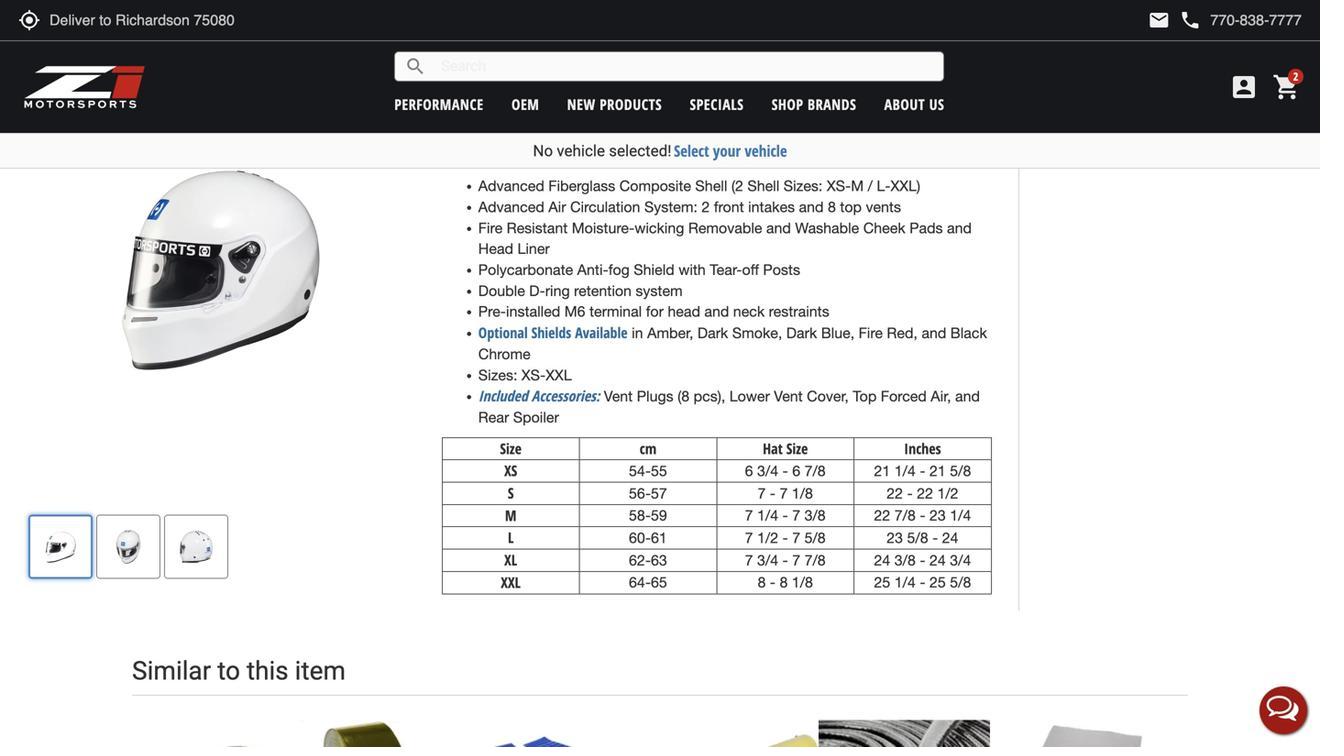 Task type: locate. For each thing, give the bounding box(es) containing it.
0 vertical spatial 7/8
[[805, 463, 826, 479]]

2 horizontal spatial 8
[[828, 198, 836, 215]]

xs- up top
[[827, 178, 851, 194]]

1 6 from the left
[[745, 463, 753, 479]]

1 horizontal spatial 25
[[930, 574, 946, 591]]

fire
[[478, 219, 503, 236], [859, 325, 883, 342]]

1 horizontal spatial 21
[[930, 463, 946, 479]]

1/2
[[937, 485, 959, 502], [757, 529, 779, 546]]

accessories:
[[532, 386, 600, 406]]

and right pads
[[947, 219, 972, 236]]

advanced down "no" at the left top of the page
[[478, 178, 544, 194]]

24 for xl
[[930, 552, 946, 569]]

1 horizontal spatial 23
[[930, 507, 946, 524]]

rear
[[478, 409, 509, 426]]

system
[[636, 282, 683, 299]]

7/8 up 8 - 8 1/8
[[805, 552, 826, 569]]

neck
[[733, 303, 765, 320]]

0 horizontal spatial with
[[679, 261, 706, 278]]

ring
[[545, 282, 570, 299]]

about left 'us'
[[884, 94, 925, 114]]

- down 22 - 22 1/2
[[920, 507, 926, 524]]

optional
[[478, 323, 528, 343]]

1 vertical spatial 1/8
[[792, 574, 813, 591]]

0 vertical spatial xxl
[[546, 367, 572, 384]]

my_location
[[18, 9, 40, 31]]

1 horizontal spatial 6
[[792, 463, 801, 479]]

1 vertical spatial 23
[[887, 529, 903, 546]]

vehicle up fiberglass
[[557, 142, 605, 160]]

- up 24 3/8 - 24 3/4
[[933, 529, 938, 546]]

6 up 7 - 7 1/8
[[792, 463, 801, 479]]

1 vertical spatial xs-
[[522, 367, 546, 384]]

this
[[247, 656, 289, 686]]

1 vertical spatial xxl
[[501, 573, 521, 592]]

lower
[[730, 388, 770, 405]]

and right the red,
[[922, 325, 947, 342]]

sizes:
[[784, 178, 823, 194], [478, 367, 518, 384]]

advanced up resistant
[[478, 198, 544, 215]]

about
[[884, 94, 925, 114], [1169, 97, 1199, 114]]

no vehicle selected! select your vehicle
[[533, 140, 787, 161]]

dark down head
[[698, 325, 728, 342]]

54-
[[629, 463, 651, 479]]

- for 7 3/4 - 7 7/8
[[783, 552, 788, 569]]

circulation
[[570, 198, 640, 215]]

Search search field
[[427, 52, 944, 81]]

1 vertical spatial sizes:
[[478, 367, 518, 384]]

- down 24 3/8 - 24 3/4
[[920, 574, 926, 591]]

1 vertical spatial fire
[[859, 325, 883, 342]]

size right hat
[[786, 439, 808, 458]]

0 horizontal spatial 23
[[887, 529, 903, 546]]

23 up 24 3/8 - 24 3/4
[[887, 529, 903, 546]]

8859-
[[624, 117, 663, 134]]

xs- up included accessories:
[[522, 367, 546, 384]]

sizes: up intakes
[[784, 178, 823, 194]]

5/8 for 25
[[950, 574, 971, 591]]

1 vertical spatial 3/8
[[895, 552, 916, 569]]

select
[[674, 140, 709, 161]]

sizes: inside advanced fiberglass composite shell (2 shell sizes: xs-m / l-xxl) advanced air circulation system: 2 front intakes and 8 top vents fire resistant moisture-wicking removable and washable cheek pads and head liner polycarbonate anti-fog shield with tear-off posts double d-ring retention system pre-installed m6 terminal for head and neck restraints
[[784, 178, 823, 194]]

off
[[742, 261, 759, 278]]

3/4 down 7 1/2 - 7 5/8
[[757, 552, 779, 569]]

7/8 down 22 - 22 1/2
[[895, 507, 916, 524]]

(8
[[678, 388, 690, 405]]

3/4 for xs
[[757, 463, 779, 479]]

oem link
[[512, 94, 539, 114]]

22 for s
[[887, 485, 903, 502]]

1 horizontal spatial m
[[851, 178, 864, 194]]

- up 25 1/4 - 25 5/8
[[920, 552, 926, 569]]

0 vertical spatial advanced
[[478, 178, 544, 194]]

dark down restraints
[[786, 325, 817, 342]]

7
[[758, 485, 766, 502], [780, 485, 788, 502], [745, 507, 753, 524], [792, 507, 801, 524], [745, 529, 753, 546], [792, 529, 801, 546], [745, 552, 753, 569], [792, 552, 801, 569]]

3/8 down 7 - 7 1/8
[[805, 507, 826, 524]]

1 horizontal spatial with
[[1139, 5, 1163, 20]]

-
[[783, 463, 788, 479], [920, 463, 926, 479], [770, 485, 776, 502], [907, 485, 913, 502], [783, 507, 788, 524], [920, 507, 926, 524], [783, 529, 788, 546], [933, 529, 938, 546], [783, 552, 788, 569], [920, 552, 926, 569], [770, 574, 776, 591], [920, 574, 926, 591]]

5/8 up 7 3/4 - 7 7/8
[[805, 529, 826, 546]]

6 up 7 1/4 - 7 3/8
[[745, 463, 753, 479]]

7/8 up 7 - 7 1/8
[[805, 463, 826, 479]]

m left /
[[851, 178, 864, 194]]

top
[[853, 388, 877, 405]]

us
[[929, 94, 945, 114]]

shell up 2 in the right top of the page
[[695, 178, 727, 194]]

brands
[[808, 94, 857, 114]]

- for 25 1/4 - 25 5/8
[[920, 574, 926, 591]]

1/8 for s
[[792, 485, 813, 502]]

2 1/8 from the top
[[792, 574, 813, 591]]

1/8 down 6 3/4 - 6 7/8
[[792, 485, 813, 502]]

22 for m
[[874, 507, 891, 524]]

1 size from the left
[[500, 439, 522, 458]]

22 - 22 1/2
[[887, 485, 959, 502]]

posts
[[763, 261, 800, 278]]

0 horizontal spatial 25
[[874, 574, 891, 591]]

performance link
[[394, 94, 484, 114]]

0 horizontal spatial vehicle
[[557, 142, 605, 160]]

0 vertical spatial fire
[[478, 219, 503, 236]]

sizes: up included
[[478, 367, 518, 384]]

1 horizontal spatial 3/8
[[895, 552, 916, 569]]

0 vertical spatial with
[[1139, 5, 1163, 20]]

red,
[[887, 325, 918, 342]]

- for 6 3/4 - 6 7/8
[[783, 463, 788, 479]]

restraints
[[769, 303, 830, 320]]

double
[[478, 282, 525, 299]]

7 1/4 - 7 3/8
[[745, 507, 826, 524]]

1 horizontal spatial sizes:
[[784, 178, 823, 194]]

1/8 down 7 3/4 - 7 7/8
[[792, 574, 813, 591]]

vent right 'lower'
[[774, 388, 803, 405]]

item
[[295, 656, 346, 686]]

1 vertical spatial advanced
[[478, 198, 544, 215]]

6
[[745, 463, 753, 479], [792, 463, 801, 479]]

0 vertical spatial sizes:
[[784, 178, 823, 194]]

7/8
[[805, 463, 826, 479], [895, 507, 916, 524], [805, 552, 826, 569]]

- up 7 3/4 - 7 7/8
[[783, 529, 788, 546]]

with left tear-
[[679, 261, 706, 278]]

61
[[651, 529, 667, 546]]

terminal
[[590, 303, 642, 320]]

xs- inside advanced fiberglass composite shell (2 shell sizes: xs-m / l-xxl) advanced air circulation system: 2 front intakes and 8 top vents fire resistant moisture-wicking removable and washable cheek pads and head liner polycarbonate anti-fog shield with tear-off posts double d-ring retention system pre-installed m6 terminal for head and neck restraints
[[827, 178, 851, 194]]

vehicle inside no vehicle selected! select your vehicle
[[557, 142, 605, 160]]

account_box
[[1230, 72, 1259, 102]]

- up 7 1/4 - 7 3/8
[[770, 485, 776, 502]]

1 horizontal spatial vent
[[774, 388, 803, 405]]

1 horizontal spatial xxl
[[546, 367, 572, 384]]

tear-
[[710, 261, 742, 278]]

0 horizontal spatial dark
[[698, 325, 728, 342]]

1/2 down 21 1/4 - 21 5/8
[[937, 485, 959, 502]]

3/8 down 23 5/8 - 24
[[895, 552, 916, 569]]

62-
[[629, 552, 651, 569]]

3/4 down hat
[[757, 463, 779, 479]]

24 up 24 3/8 - 24 3/4
[[942, 529, 959, 546]]

2 25 from the left
[[930, 574, 946, 591]]

1/8 for xxl
[[792, 574, 813, 591]]

shell up intakes
[[748, 178, 780, 194]]

composite
[[620, 178, 691, 194]]

your
[[713, 140, 741, 161]]

24 up 25 1/4 - 25 5/8
[[930, 552, 946, 569]]

1 horizontal spatial vehicle
[[745, 140, 787, 161]]

shop brands
[[772, 94, 857, 114]]

24
[[942, 529, 959, 546], [874, 552, 891, 569], [930, 552, 946, 569]]

vehicle
[[745, 140, 787, 161], [557, 142, 605, 160]]

fia
[[599, 117, 620, 134]]

1/2 up 7 3/4 - 7 7/8
[[757, 529, 779, 546]]

- down 21 1/4 - 21 5/8
[[907, 485, 913, 502]]

in amber, dark smoke, dark blue, fire red, and black chrome
[[478, 325, 987, 363]]

0 horizontal spatial 6
[[745, 463, 753, 479]]

0 horizontal spatial vent
[[604, 388, 633, 405]]

0 vertical spatial 23
[[930, 507, 946, 524]]

1/4 down 24 3/8 - 24 3/4
[[895, 574, 916, 591]]

/mo with affirm learn more
[[1113, 2, 1277, 20]]

5/8
[[950, 463, 971, 479], [805, 529, 826, 546], [907, 529, 928, 546], [950, 574, 971, 591]]

24 down 23 5/8 - 24
[[874, 552, 891, 569]]

- up 7 1/2 - 7 5/8
[[783, 507, 788, 524]]

a
[[1110, 97, 1117, 114]]

24 for l
[[942, 529, 959, 546]]

0 vertical spatial 1/2
[[937, 485, 959, 502]]

24 3/8 - 24 3/4
[[874, 552, 971, 569]]

cheek
[[863, 219, 906, 236]]

select your vehicle link
[[674, 140, 787, 161]]

1 horizontal spatial xs-
[[827, 178, 851, 194]]

0 horizontal spatial size
[[500, 439, 522, 458]]

2 vertical spatial 7/8
[[805, 552, 826, 569]]

0 vertical spatial xs-
[[827, 178, 851, 194]]

vent left plugs
[[604, 388, 633, 405]]

m6
[[565, 303, 585, 320]]

polycarbonate
[[478, 261, 573, 278]]

2 size from the left
[[786, 439, 808, 458]]

search
[[405, 55, 427, 77]]

about left this
[[1169, 97, 1199, 114]]

1 shell from the left
[[695, 178, 727, 194]]

in
[[632, 325, 643, 342]]

- down 7 1/2 - 7 5/8
[[783, 552, 788, 569]]

pads
[[910, 219, 943, 236]]

0 vertical spatial 3/8
[[805, 507, 826, 524]]

1 vertical spatial m
[[505, 506, 517, 525]]

- up 22 - 22 1/2
[[920, 463, 926, 479]]

size up xs
[[500, 439, 522, 458]]

fire up head
[[478, 219, 503, 236]]

vehicle down 'approved'
[[745, 140, 787, 161]]

black
[[951, 325, 987, 342]]

2 21 from the left
[[930, 463, 946, 479]]

64-
[[629, 574, 651, 591]]

and inside "vent plugs (8 pcs), lower vent cover, top forced air, and rear spoiler"
[[955, 388, 980, 405]]

0 horizontal spatial 21
[[874, 463, 891, 479]]

1 horizontal spatial dark
[[786, 325, 817, 342]]

23 down 22 - 22 1/2
[[930, 507, 946, 524]]

more
[[1248, 5, 1277, 20]]

1 dark from the left
[[698, 325, 728, 342]]

5/8 for 7
[[805, 529, 826, 546]]

1/4 up 22 - 22 1/2
[[895, 463, 916, 479]]

1 horizontal spatial shell
[[748, 178, 780, 194]]

and down 'new'
[[570, 117, 595, 134]]

1/4 up 7 1/2 - 7 5/8
[[757, 507, 779, 524]]

optional shields available
[[478, 323, 628, 343]]

0 vertical spatial 1/8
[[792, 485, 813, 502]]

- up 7 - 7 1/8
[[783, 463, 788, 479]]

1 horizontal spatial fire
[[859, 325, 883, 342]]

snell sa2020 and fia 8859-2015 approved
[[478, 117, 777, 134]]

and right 'air,'
[[955, 388, 980, 405]]

0 horizontal spatial fire
[[478, 219, 503, 236]]

1 1/8 from the top
[[792, 485, 813, 502]]

l-
[[877, 178, 891, 194]]

xxl down xl
[[501, 573, 521, 592]]

m down the s
[[505, 506, 517, 525]]

with inside /mo with affirm learn more
[[1139, 5, 1163, 20]]

5/8 for 21
[[950, 463, 971, 479]]

1 horizontal spatial size
[[786, 439, 808, 458]]

5/8 down 24 3/8 - 24 3/4
[[950, 574, 971, 591]]

with right /mo
[[1139, 5, 1163, 20]]

dark
[[698, 325, 728, 342], [786, 325, 817, 342]]

5/8 up 22 - 22 1/2
[[950, 463, 971, 479]]

fire left the red,
[[859, 325, 883, 342]]

removable
[[688, 219, 762, 236]]

0 vertical spatial m
[[851, 178, 864, 194]]

retention
[[574, 282, 632, 299]]

1 vertical spatial 1/2
[[757, 529, 779, 546]]

2 shell from the left
[[748, 178, 780, 194]]

0 horizontal spatial shell
[[695, 178, 727, 194]]

1 vertical spatial with
[[679, 261, 706, 278]]

1 horizontal spatial 1/2
[[937, 485, 959, 502]]

3/4 for xl
[[757, 552, 779, 569]]

xxl up "accessories:"
[[546, 367, 572, 384]]



Task type: vqa. For each thing, say whether or not it's contained in the screenshot.
Customers
no



Task type: describe. For each thing, give the bounding box(es) containing it.
59
[[651, 507, 667, 524]]

sizes: xs-xxl
[[478, 367, 572, 384]]

specials
[[690, 94, 744, 114]]

1 vent from the left
[[604, 388, 633, 405]]

0 horizontal spatial sizes:
[[478, 367, 518, 384]]

56-
[[629, 485, 651, 502]]

ask a question about this product
[[1090, 97, 1264, 114]]

8 - 8 1/8
[[758, 574, 813, 591]]

fog
[[609, 261, 630, 278]]

washable
[[795, 219, 859, 236]]

similar to this item
[[132, 656, 346, 686]]

2 dark from the left
[[786, 325, 817, 342]]

22 7/8 - 23 1/4
[[874, 507, 971, 524]]

forced
[[881, 388, 927, 405]]

2 advanced from the top
[[478, 198, 544, 215]]

xl
[[504, 550, 517, 570]]

account_box link
[[1225, 72, 1263, 102]]

0 horizontal spatial xs-
[[522, 367, 546, 384]]

to
[[217, 656, 240, 686]]

2 vent from the left
[[774, 388, 803, 405]]

- for 21 1/4 - 21 5/8
[[920, 463, 926, 479]]

products
[[600, 94, 662, 114]]

l
[[508, 528, 514, 548]]

1/4 for 21
[[895, 463, 916, 479]]

21 1/4 - 21 5/8
[[874, 463, 971, 479]]

included
[[478, 386, 528, 406]]

liner
[[518, 240, 550, 257]]

cm
[[640, 439, 657, 458]]

0 horizontal spatial m
[[505, 506, 517, 525]]

1 vertical spatial 7/8
[[895, 507, 916, 524]]

1 horizontal spatial about
[[1169, 97, 1199, 114]]

7 1/2 - 7 5/8
[[745, 529, 826, 546]]

fire inside advanced fiberglass composite shell (2 shell sizes: xs-m / l-xxl) advanced air circulation system: 2 front intakes and 8 top vents fire resistant moisture-wicking removable and washable cheek pads and head liner polycarbonate anti-fog shield with tear-off posts double d-ring retention system pre-installed m6 terminal for head and neck restraints
[[478, 219, 503, 236]]

55
[[651, 463, 667, 479]]

cover,
[[807, 388, 849, 405]]

plugs
[[637, 388, 674, 405]]

mail phone
[[1148, 9, 1201, 31]]

phone link
[[1179, 9, 1302, 31]]

0 horizontal spatial 8
[[758, 574, 766, 591]]

1 horizontal spatial 8
[[780, 574, 788, 591]]

m inside advanced fiberglass composite shell (2 shell sizes: xs-m / l-xxl) advanced air circulation system: 2 front intakes and 8 top vents fire resistant moisture-wicking removable and washable cheek pads and head liner polycarbonate anti-fog shield with tear-off posts double d-ring retention system pre-installed m6 terminal for head and neck restraints
[[851, 178, 864, 194]]

chrome
[[478, 346, 531, 363]]

inches
[[904, 439, 941, 458]]

this
[[1202, 97, 1222, 114]]

0 horizontal spatial xxl
[[501, 573, 521, 592]]

54-55
[[629, 463, 667, 479]]

1/4 for 25
[[895, 574, 916, 591]]

1 21 from the left
[[874, 463, 891, 479]]

60-61
[[629, 529, 667, 546]]

head
[[478, 240, 513, 257]]

and up washable
[[799, 198, 824, 215]]

phone
[[1179, 9, 1201, 31]]

vent plugs (8 pcs), lower vent cover, top forced air, and rear spoiler
[[478, 388, 980, 426]]

z1 motorsports logo image
[[23, 64, 146, 110]]

with inside advanced fiberglass composite shell (2 shell sizes: xs-m / l-xxl) advanced air circulation system: 2 front intakes and 8 top vents fire resistant moisture-wicking removable and washable cheek pads and head liner polycarbonate anti-fog shield with tear-off posts double d-ring retention system pre-installed m6 terminal for head and neck restraints
[[679, 261, 706, 278]]

sa2020
[[515, 117, 566, 134]]

shop
[[772, 94, 804, 114]]

selected!
[[609, 142, 672, 160]]

62-63
[[629, 552, 667, 569]]

fiberglass
[[549, 178, 615, 194]]

7/8 for xl
[[805, 552, 826, 569]]

ask
[[1090, 97, 1107, 114]]

hat size
[[763, 439, 808, 458]]

ask a question about this product link
[[1033, 89, 1294, 122]]

front
[[714, 198, 744, 215]]

3/4 up 25 1/4 - 25 5/8
[[950, 552, 971, 569]]

pcs),
[[694, 388, 725, 405]]

1 25 from the left
[[874, 574, 891, 591]]

and inside in amber, dark smoke, dark blue, fire red, and black chrome
[[922, 325, 947, 342]]

approved
[[699, 117, 777, 134]]

head
[[668, 303, 700, 320]]

affirm
[[1167, 2, 1204, 18]]

no
[[533, 142, 553, 160]]

- for 24 3/8 - 24 3/4
[[920, 552, 926, 569]]

7/8 for xs
[[805, 463, 826, 479]]

top
[[840, 198, 862, 215]]

about us link
[[884, 94, 945, 114]]

included accessories:
[[478, 386, 600, 406]]

(2
[[732, 178, 743, 194]]

available
[[575, 323, 628, 343]]

57
[[651, 485, 667, 502]]

1 advanced from the top
[[478, 178, 544, 194]]

wicking
[[635, 219, 684, 236]]

2 6 from the left
[[792, 463, 801, 479]]

0 horizontal spatial 1/2
[[757, 529, 779, 546]]

shields
[[531, 323, 571, 343]]

and left the neck
[[704, 303, 729, 320]]

- down 7 3/4 - 7 7/8
[[770, 574, 776, 591]]

learn
[[1212, 5, 1244, 20]]

similar
[[132, 656, 211, 686]]

xxl)
[[891, 178, 921, 194]]

2
[[702, 198, 710, 215]]

optional shields available link
[[478, 323, 628, 343]]

shield
[[634, 261, 675, 278]]

8 inside advanced fiberglass composite shell (2 shell sizes: xs-m / l-xxl) advanced air circulation system: 2 front intakes and 8 top vents fire resistant moisture-wicking removable and washable cheek pads and head liner polycarbonate anti-fog shield with tear-off posts double d-ring retention system pre-installed m6 terminal for head and neck restraints
[[828, 198, 836, 215]]

0 horizontal spatial about
[[884, 94, 925, 114]]

1/4 down 22 - 22 1/2
[[950, 507, 971, 524]]

certification:
[[442, 85, 516, 105]]

air
[[549, 198, 566, 215]]

oem
[[512, 94, 539, 114]]

- for 23 5/8 - 24
[[933, 529, 938, 546]]

moisture-
[[572, 219, 635, 236]]

- for 7 1/2 - 7 5/8
[[783, 529, 788, 546]]

1/4 for 7
[[757, 507, 779, 524]]

spoiler
[[513, 409, 559, 426]]

25 1/4 - 25 5/8
[[874, 574, 971, 591]]

64-65
[[629, 574, 667, 591]]

pre-
[[478, 303, 506, 320]]

and down intakes
[[766, 219, 791, 236]]

question
[[1121, 97, 1165, 114]]

0 horizontal spatial 3/8
[[805, 507, 826, 524]]

xs
[[504, 461, 517, 481]]

/
[[868, 178, 873, 194]]

specials link
[[690, 94, 744, 114]]

vents
[[866, 198, 901, 215]]

- for 7 1/4 - 7 3/8
[[783, 507, 788, 524]]

5/8 up 24 3/8 - 24 3/4
[[907, 529, 928, 546]]

amber,
[[647, 325, 694, 342]]

- for 22 7/8 - 23 1/4
[[920, 507, 926, 524]]

air,
[[931, 388, 951, 405]]

fire inside in amber, dark smoke, dark blue, fire red, and black chrome
[[859, 325, 883, 342]]



